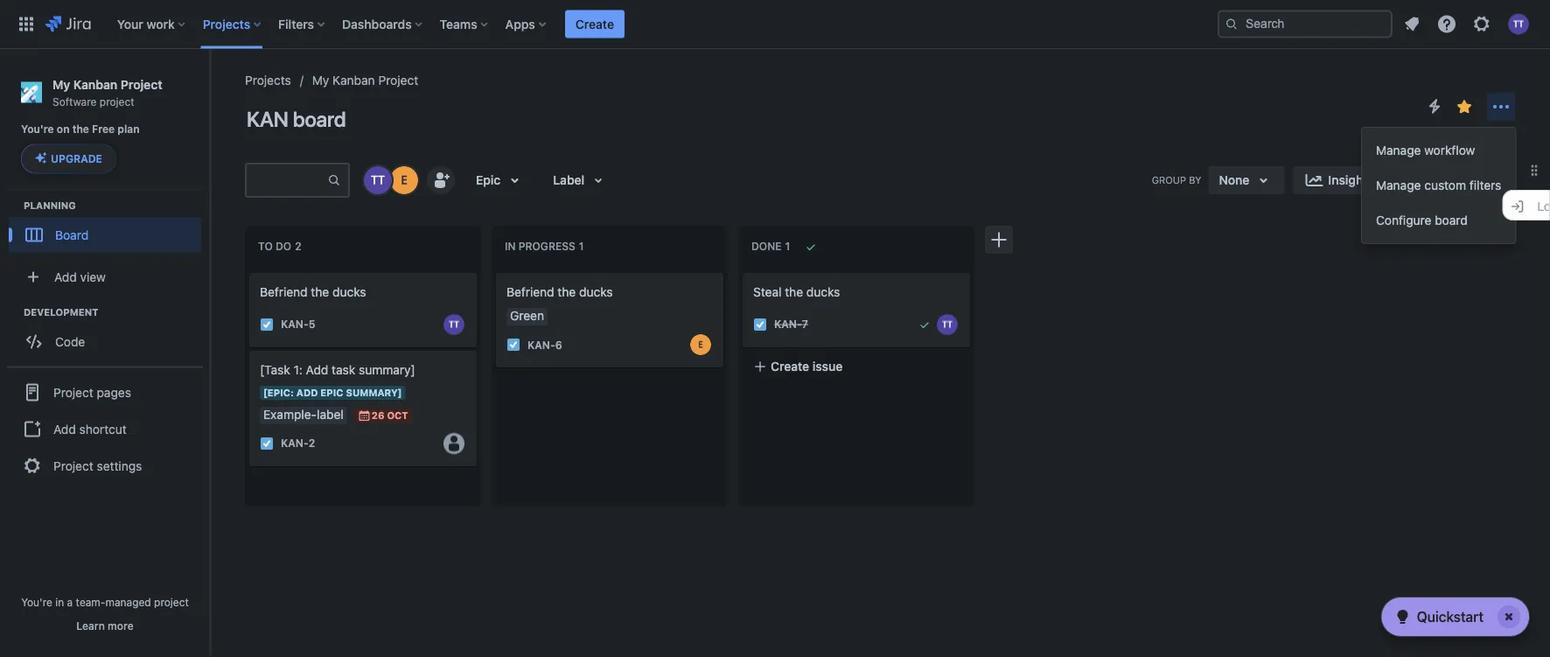 Task type: locate. For each thing, give the bounding box(es) containing it.
0 horizontal spatial group
[[7, 366, 203, 490]]

group
[[1363, 128, 1516, 243], [7, 366, 203, 490]]

2 ducks from the left
[[579, 285, 613, 299]]

manage up the configure on the top right of page
[[1377, 178, 1422, 193]]

0 horizontal spatial assignee: terry turtle image
[[444, 314, 465, 335]]

learn more button
[[76, 619, 134, 633]]

0 vertical spatial board
[[293, 107, 346, 131]]

board right kan
[[293, 107, 346, 131]]

quickstart button
[[1382, 598, 1530, 636]]

0 vertical spatial manage
[[1377, 143, 1422, 158]]

kanban
[[333, 73, 375, 88], [73, 77, 117, 91]]

you're left in
[[21, 596, 52, 608]]

dashboards
[[342, 17, 412, 31]]

1 horizontal spatial create
[[771, 359, 810, 374]]

0 horizontal spatial create
[[576, 17, 614, 31]]

progress
[[519, 240, 576, 253]]

1 horizontal spatial kanban
[[333, 73, 375, 88]]

befriend
[[260, 285, 308, 299], [507, 285, 555, 299]]

task image left kan-5 link
[[260, 317, 274, 332]]

learn more
[[76, 620, 134, 632]]

2 horizontal spatial task image
[[753, 317, 767, 332]]

befriend the ducks up 5
[[260, 285, 366, 299]]

project inside "link"
[[378, 73, 419, 88]]

task image left the kan-7 link
[[753, 317, 767, 332]]

the for create issue "image" on top of steal at top
[[785, 285, 803, 299]]

banner containing your work
[[0, 0, 1551, 49]]

add inside button
[[53, 422, 76, 436]]

your profile and settings image
[[1509, 14, 1530, 35]]

1 vertical spatial create
[[771, 359, 810, 374]]

done image
[[918, 317, 932, 332], [918, 317, 932, 332]]

settings
[[97, 459, 142, 473]]

kan- inside 'link'
[[528, 339, 555, 351]]

code link
[[9, 324, 201, 359]]

1 befriend from the left
[[260, 285, 308, 299]]

none button
[[1209, 166, 1285, 194]]

kan-
[[281, 318, 309, 331], [774, 318, 802, 331], [528, 339, 555, 351], [281, 437, 309, 450]]

0 horizontal spatial my
[[53, 77, 70, 91]]

befriend the ducks
[[260, 285, 366, 299], [507, 285, 613, 299]]

[task 1: add task summary]
[[260, 363, 416, 377]]

kan-7 link
[[774, 317, 808, 332]]

manage workflow
[[1377, 143, 1476, 158]]

kanban down the dashboards
[[333, 73, 375, 88]]

teams button
[[435, 10, 495, 38]]

projects for projects dropdown button on the left top of the page
[[203, 17, 250, 31]]

your work
[[117, 17, 175, 31]]

my
[[312, 73, 329, 88], [53, 77, 70, 91]]

3 ducks from the left
[[807, 285, 840, 299]]

2
[[309, 437, 315, 450]]

2 vertical spatial add
[[53, 422, 76, 436]]

projects up kan
[[245, 73, 291, 88]]

2 horizontal spatial ducks
[[807, 285, 840, 299]]

the for create issue "image" below in
[[558, 285, 576, 299]]

board down custom
[[1435, 213, 1468, 228]]

task image for befriend the ducks
[[260, 317, 274, 332]]

1 vertical spatial board
[[1435, 213, 1468, 228]]

projects up sidebar navigation icon
[[203, 17, 250, 31]]

my inside my kanban project software project
[[53, 77, 70, 91]]

create issue image
[[239, 261, 260, 282], [486, 261, 507, 282], [732, 261, 753, 282], [239, 339, 260, 360]]

insights image
[[1304, 170, 1325, 191]]

appswitcher icon image
[[16, 14, 37, 35]]

software
[[53, 95, 97, 107]]

0 horizontal spatial befriend
[[260, 285, 308, 299]]

managed
[[105, 596, 151, 608]]

group by
[[1152, 174, 1202, 186]]

add left shortcut
[[53, 422, 76, 436]]

apps button
[[500, 10, 553, 38]]

kanban up software
[[73, 77, 117, 91]]

0 vertical spatial you're
[[21, 123, 54, 135]]

0 horizontal spatial befriend the ducks
[[260, 285, 366, 299]]

group containing manage workflow
[[1363, 128, 1516, 243]]

Search this board text field
[[247, 165, 327, 196]]

1 manage from the top
[[1377, 143, 1422, 158]]

the for create issue "image" below to
[[311, 285, 329, 299]]

upgrade button
[[22, 145, 115, 173]]

the right steal at top
[[785, 285, 803, 299]]

board inside button
[[1435, 213, 1468, 228]]

the right on
[[72, 123, 89, 135]]

befriend for progress
[[507, 285, 555, 299]]

1 ducks from the left
[[333, 285, 366, 299]]

2 you're from the top
[[21, 596, 52, 608]]

create left issue
[[771, 359, 810, 374]]

you're left on
[[21, 123, 54, 135]]

2 befriend from the left
[[507, 285, 555, 299]]

1 horizontal spatial ducks
[[579, 285, 613, 299]]

create issue image up steal at top
[[732, 261, 753, 282]]

1 horizontal spatial befriend the ducks
[[507, 285, 613, 299]]

done element
[[752, 240, 794, 253]]

task
[[332, 363, 356, 377]]

you're
[[21, 123, 54, 135], [21, 596, 52, 608]]

in progress
[[505, 240, 576, 253]]

epic button
[[466, 166, 536, 194]]

26 october 2023 image
[[358, 409, 372, 423]]

create
[[576, 17, 614, 31], [771, 359, 810, 374]]

kanban for my kanban project
[[333, 73, 375, 88]]

1 horizontal spatial assignee: terry turtle image
[[937, 314, 958, 335]]

2 manage from the top
[[1377, 178, 1422, 193]]

the up 5
[[311, 285, 329, 299]]

6
[[555, 339, 562, 351]]

assignee: terry turtle image
[[444, 314, 465, 335], [937, 314, 958, 335]]

1 vertical spatial group
[[7, 366, 203, 490]]

development group
[[9, 305, 209, 364]]

1 vertical spatial project
[[154, 596, 189, 608]]

label button
[[543, 166, 620, 194]]

kanban inside my kanban project software project
[[73, 77, 117, 91]]

my up software
[[53, 77, 70, 91]]

filters button
[[273, 10, 332, 38]]

automations menu button icon image
[[1425, 96, 1446, 117]]

0 vertical spatial add
[[54, 269, 77, 284]]

code
[[55, 334, 85, 349]]

planning image
[[3, 195, 24, 216]]

the down progress
[[558, 285, 576, 299]]

ducks up 7
[[807, 285, 840, 299]]

projects
[[203, 17, 250, 31], [245, 73, 291, 88]]

1 you're from the top
[[21, 123, 54, 135]]

insights
[[1329, 173, 1375, 187]]

0 vertical spatial create
[[576, 17, 614, 31]]

0 vertical spatial group
[[1363, 128, 1516, 243]]

ducks up task
[[333, 285, 366, 299]]

add view
[[54, 269, 106, 284]]

1 horizontal spatial project
[[154, 596, 189, 608]]

create for create
[[576, 17, 614, 31]]

project settings
[[53, 459, 142, 473]]

0 horizontal spatial project
[[100, 95, 134, 107]]

manage for manage custom filters
[[1377, 178, 1422, 193]]

filters
[[278, 17, 314, 31]]

befriend down in progress
[[507, 285, 555, 299]]

1 vertical spatial add
[[306, 363, 329, 377]]

create right apps popup button
[[576, 17, 614, 31]]

1 befriend the ducks from the left
[[260, 285, 366, 299]]

project down dashboards popup button
[[378, 73, 419, 88]]

in
[[55, 596, 64, 608]]

add shortcut
[[53, 422, 127, 436]]

board link
[[9, 217, 201, 252]]

project pages link
[[7, 373, 203, 412]]

befriend the ducks down progress
[[507, 285, 613, 299]]

ducks
[[333, 285, 366, 299], [579, 285, 613, 299], [807, 285, 840, 299]]

add inside popup button
[[54, 269, 77, 284]]

befriend up "kan-5"
[[260, 285, 308, 299]]

1 assignee: terry turtle image from the left
[[444, 314, 465, 335]]

create inside create issue button
[[771, 359, 810, 374]]

1 horizontal spatial befriend
[[507, 285, 555, 299]]

kan
[[247, 107, 288, 131]]

project right managed
[[154, 596, 189, 608]]

ducks down "in progress" element at the left of page
[[579, 285, 613, 299]]

my up 'kan board'
[[312, 73, 329, 88]]

check image
[[1393, 606, 1414, 627]]

project
[[378, 73, 419, 88], [121, 77, 162, 91], [53, 385, 93, 399], [53, 459, 93, 473]]

steal the ducks
[[753, 285, 840, 299]]

1 horizontal spatial group
[[1363, 128, 1516, 243]]

project
[[100, 95, 134, 107], [154, 596, 189, 608]]

1 vertical spatial projects
[[245, 73, 291, 88]]

0 horizontal spatial task image
[[260, 317, 274, 332]]

configure board button
[[1363, 203, 1516, 238]]

group containing project pages
[[7, 366, 203, 490]]

projects inside dropdown button
[[203, 17, 250, 31]]

2 befriend the ducks from the left
[[507, 285, 613, 299]]

1 horizontal spatial my
[[312, 73, 329, 88]]

1 horizontal spatial board
[[1435, 213, 1468, 228]]

create inside create button
[[576, 17, 614, 31]]

terry turtle image
[[364, 166, 392, 194]]

1 vertical spatial you're
[[21, 596, 52, 608]]

manage left workflow
[[1377, 143, 1422, 158]]

steal
[[753, 285, 782, 299]]

development
[[24, 306, 98, 318]]

add
[[54, 269, 77, 284], [306, 363, 329, 377], [53, 422, 76, 436]]

banner
[[0, 0, 1551, 49]]

custom
[[1425, 178, 1467, 193]]

my inside "link"
[[312, 73, 329, 88]]

0 vertical spatial projects
[[203, 17, 250, 31]]

more
[[108, 620, 134, 632]]

task image
[[260, 317, 274, 332], [753, 317, 767, 332], [507, 338, 521, 352]]

development image
[[3, 301, 24, 322]]

add left view on the top left
[[54, 269, 77, 284]]

project up plan
[[100, 95, 134, 107]]

task image for steal the ducks
[[753, 317, 767, 332]]

0 horizontal spatial ducks
[[333, 285, 366, 299]]

add right 1:
[[306, 363, 329, 377]]

eloisefrancis23 image
[[390, 166, 418, 194]]

epic
[[476, 173, 501, 187]]

0 horizontal spatial kanban
[[73, 77, 117, 91]]

in progress element
[[505, 240, 588, 253]]

0 horizontal spatial board
[[293, 107, 346, 131]]

unassigned image
[[444, 433, 465, 454]]

1 vertical spatial manage
[[1377, 178, 1422, 193]]

task image left the kan-6 'link'
[[507, 338, 521, 352]]

project inside my kanban project software project
[[100, 95, 134, 107]]

jira image
[[46, 14, 91, 35], [46, 14, 91, 35]]

0 vertical spatial project
[[100, 95, 134, 107]]

plan
[[118, 123, 140, 135]]

project up plan
[[121, 77, 162, 91]]

kanban inside "link"
[[333, 73, 375, 88]]

the
[[72, 123, 89, 135], [311, 285, 329, 299], [558, 285, 576, 299], [785, 285, 803, 299]]

planning
[[24, 199, 76, 211]]



Task type: vqa. For each thing, say whether or not it's contained in the screenshot.
Due Date: 11 October 2023 icon
no



Task type: describe. For each thing, give the bounding box(es) containing it.
add view button
[[11, 259, 200, 294]]

create issue
[[771, 359, 843, 374]]

manage custom filters
[[1377, 178, 1502, 193]]

star kan board image
[[1454, 96, 1475, 117]]

shortcut
[[79, 422, 127, 436]]

my for my kanban project
[[312, 73, 329, 88]]

kan-2 link
[[281, 436, 315, 451]]

sidebar navigation image
[[191, 70, 229, 105]]

ducks for do
[[333, 285, 366, 299]]

board
[[55, 227, 89, 242]]

kan-6 link
[[528, 337, 562, 352]]

your work button
[[112, 10, 192, 38]]

you're for you're on the free plan
[[21, 123, 54, 135]]

kan- for 2
[[281, 437, 309, 450]]

Search field
[[1218, 10, 1393, 38]]

project down add shortcut
[[53, 459, 93, 473]]

kan- for 5
[[281, 318, 309, 331]]

befriend the ducks for to do
[[260, 285, 366, 299]]

you're for you're in a team-managed project
[[21, 596, 52, 608]]

create issue image up [task
[[239, 339, 260, 360]]

add for add view
[[54, 269, 77, 284]]

project inside my kanban project software project
[[121, 77, 162, 91]]

help image
[[1437, 14, 1458, 35]]

ducks for progress
[[579, 285, 613, 299]]

manage for manage workflow
[[1377, 143, 1422, 158]]

kan-6
[[528, 339, 562, 351]]

kan-5
[[281, 318, 315, 331]]

you're in a team-managed project
[[21, 596, 189, 608]]

26 oct
[[372, 410, 408, 421]]

to do
[[258, 240, 292, 253]]

quickstart
[[1417, 609, 1484, 625]]

free
[[92, 123, 115, 135]]

26 october 2023 image
[[358, 409, 372, 423]]

dismiss quickstart image
[[1496, 603, 1524, 631]]

create column image
[[989, 229, 1010, 250]]

filters
[[1470, 178, 1502, 193]]

dashboards button
[[337, 10, 429, 38]]

to do element
[[258, 240, 305, 253]]

label
[[553, 173, 585, 187]]

my kanban project software project
[[53, 77, 162, 107]]

settings image
[[1472, 14, 1493, 35]]

add shortcut button
[[7, 412, 203, 447]]

pages
[[97, 385, 131, 399]]

kanban for my kanban project software project
[[73, 77, 117, 91]]

create issue button
[[743, 351, 971, 382]]

planning group
[[9, 198, 209, 258]]

you're on the free plan
[[21, 123, 140, 135]]

kan board
[[247, 107, 346, 131]]

team-
[[76, 596, 105, 608]]

projects link
[[245, 70, 291, 91]]

kan-2
[[281, 437, 315, 450]]

create button
[[565, 10, 625, 38]]

none
[[1220, 173, 1250, 187]]

done
[[752, 240, 782, 253]]

on
[[57, 123, 70, 135]]

projects for projects link
[[245, 73, 291, 88]]

kan-7
[[774, 318, 808, 331]]

manage workflow button
[[1363, 133, 1516, 168]]

task image
[[260, 437, 274, 451]]

manage custom filters button
[[1363, 168, 1516, 203]]

add people image
[[431, 170, 452, 191]]

create issue image down in
[[486, 261, 507, 282]]

configure
[[1377, 213, 1432, 228]]

notifications image
[[1402, 14, 1423, 35]]

my for my kanban project software project
[[53, 77, 70, 91]]

2 assignee: terry turtle image from the left
[[937, 314, 958, 335]]

primary element
[[11, 0, 1218, 49]]

a
[[67, 596, 73, 608]]

5
[[309, 318, 315, 331]]

view
[[80, 269, 106, 284]]

create issue image down to
[[239, 261, 260, 282]]

configure board
[[1377, 213, 1468, 228]]

befriend for do
[[260, 285, 308, 299]]

add for add shortcut
[[53, 422, 76, 436]]

do
[[276, 240, 292, 253]]

my kanban project
[[312, 73, 419, 88]]

projects button
[[198, 10, 268, 38]]

apps
[[506, 17, 535, 31]]

work
[[147, 17, 175, 31]]

7
[[802, 318, 808, 331]]

kan-5 link
[[281, 317, 315, 332]]

my kanban project link
[[312, 70, 419, 91]]

workflow
[[1425, 143, 1476, 158]]

[task
[[260, 363, 290, 377]]

1:
[[294, 363, 303, 377]]

teams
[[440, 17, 478, 31]]

in
[[505, 240, 516, 253]]

26
[[372, 410, 385, 421]]

issue
[[813, 359, 843, 374]]

project pages
[[53, 385, 131, 399]]

learn
[[76, 620, 105, 632]]

your
[[117, 17, 143, 31]]

project settings link
[[7, 447, 203, 485]]

create for create issue
[[771, 359, 810, 374]]

assignee: eloisefrancis23 image
[[690, 334, 711, 355]]

to
[[258, 240, 273, 253]]

upgrade
[[51, 153, 102, 165]]

insights button
[[1294, 166, 1385, 194]]

search image
[[1225, 17, 1239, 31]]

board for configure board
[[1435, 213, 1468, 228]]

kan- for 6
[[528, 339, 555, 351]]

kan- for 7
[[774, 318, 802, 331]]

summary]
[[359, 363, 416, 377]]

befriend the ducks for in progress
[[507, 285, 613, 299]]

1 horizontal spatial task image
[[507, 338, 521, 352]]

project up add shortcut
[[53, 385, 93, 399]]

more image
[[1491, 96, 1512, 117]]

by
[[1189, 174, 1202, 186]]

board for kan board
[[293, 107, 346, 131]]



